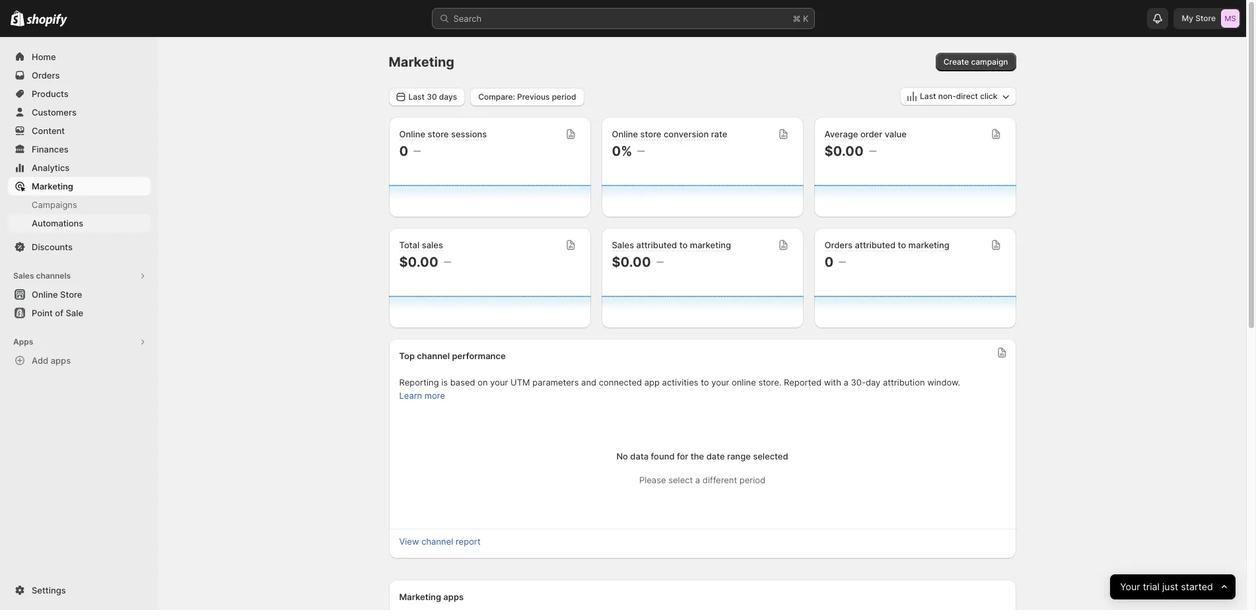 Task type: vqa. For each thing, say whether or not it's contained in the screenshot.


Task type: describe. For each thing, give the bounding box(es) containing it.
with
[[824, 377, 841, 388]]

apps button
[[8, 333, 151, 351]]

marketing inside marketing link
[[32, 181, 73, 192]]

your trial just started
[[1120, 581, 1213, 593]]

add
[[32, 355, 48, 366]]

online for 0
[[399, 129, 425, 139]]

no change image for total sales
[[444, 257, 451, 268]]

finances link
[[8, 140, 151, 159]]

parameters
[[533, 377, 579, 388]]

sessions
[[451, 129, 487, 139]]

2 your from the left
[[712, 377, 729, 388]]

channel for view
[[422, 536, 453, 547]]

rate
[[711, 129, 727, 139]]

average order value
[[825, 129, 907, 139]]

view channel report
[[399, 536, 481, 547]]

customers
[[32, 107, 77, 118]]

no
[[617, 451, 628, 462]]

learn more link
[[399, 390, 445, 401]]

online store button
[[0, 285, 159, 304]]

store for online store
[[60, 289, 82, 300]]

range
[[727, 451, 751, 462]]

online store sessions
[[399, 129, 487, 139]]

2 vertical spatial marketing
[[399, 592, 441, 602]]

store.
[[759, 377, 782, 388]]

your trial just started button
[[1110, 575, 1236, 600]]

my
[[1182, 13, 1194, 23]]

direct
[[956, 91, 978, 101]]

started
[[1181, 581, 1213, 593]]

analytics link
[[8, 159, 151, 177]]

my store
[[1182, 13, 1216, 23]]

analytics
[[32, 162, 70, 173]]

utm
[[511, 377, 530, 388]]

total
[[399, 240, 420, 250]]

campaigns
[[32, 199, 77, 210]]

app
[[645, 377, 660, 388]]

the
[[691, 451, 704, 462]]

period inside compare: previous period dropdown button
[[552, 91, 576, 101]]

sales channels button
[[8, 267, 151, 285]]

automations
[[32, 218, 83, 229]]

a inside the reporting is based on your utm parameters and connected app activities to your online store. reported with a 30-day attribution window. learn more
[[844, 377, 849, 388]]

top channel performance
[[399, 351, 506, 361]]

no change image for online store conversion rate
[[638, 146, 645, 157]]

add apps
[[32, 355, 71, 366]]

compare: previous period
[[478, 91, 576, 101]]

view channel report button
[[391, 532, 489, 551]]

no change image for online store sessions
[[414, 146, 421, 157]]

day
[[866, 377, 881, 388]]

sale
[[66, 308, 83, 318]]

last 30 days button
[[389, 88, 465, 106]]

point
[[32, 308, 53, 318]]

1 your from the left
[[490, 377, 508, 388]]

view
[[399, 536, 419, 547]]

$0.00 for average
[[825, 143, 864, 159]]

0 for online
[[399, 143, 408, 159]]

attributed for $0.00
[[636, 240, 677, 250]]

total sales
[[399, 240, 443, 250]]

create campaign
[[944, 57, 1008, 67]]

store for 0%
[[640, 129, 662, 139]]

orders attributed to marketing
[[825, 240, 950, 250]]

compare:
[[478, 91, 515, 101]]

is
[[441, 377, 448, 388]]

discounts
[[32, 242, 73, 252]]

finances
[[32, 144, 69, 155]]

0%
[[612, 143, 632, 159]]

point of sale link
[[8, 304, 151, 322]]

marketing for $0.00
[[690, 240, 731, 250]]

orders for orders
[[32, 70, 60, 81]]

no change image for orders attributed to marketing
[[839, 257, 846, 268]]

reporting is based on your utm parameters and connected app activities to your online store. reported with a 30-day attribution window. learn more
[[399, 377, 960, 401]]

orders link
[[8, 66, 151, 85]]

settings
[[32, 585, 66, 596]]

settings link
[[8, 581, 151, 600]]

online store link
[[8, 285, 151, 304]]

create
[[944, 57, 969, 67]]

please
[[639, 475, 666, 485]]

$0.00 for total
[[399, 254, 438, 270]]

online
[[732, 377, 756, 388]]

online store conversion rate
[[612, 129, 727, 139]]

please select a different period
[[639, 475, 766, 485]]

channel for top
[[417, 351, 450, 361]]

1 vertical spatial a
[[695, 475, 700, 485]]

no change image for sales attributed to marketing
[[656, 257, 664, 268]]

0 horizontal spatial shopify image
[[11, 10, 25, 26]]

activities
[[662, 377, 698, 388]]

point of sale
[[32, 308, 83, 318]]

marketing for 0
[[909, 240, 950, 250]]

performance
[[452, 351, 506, 361]]

point of sale button
[[0, 304, 159, 322]]

⌘
[[793, 13, 801, 24]]



Task type: locate. For each thing, give the bounding box(es) containing it.
value
[[885, 129, 907, 139]]

report
[[456, 536, 481, 547]]

0 vertical spatial orders
[[32, 70, 60, 81]]

days
[[439, 91, 457, 101]]

1 horizontal spatial store
[[640, 129, 662, 139]]

1 attributed from the left
[[636, 240, 677, 250]]

channel right "top"
[[417, 351, 450, 361]]

trial
[[1143, 581, 1160, 593]]

different
[[703, 475, 737, 485]]

2 horizontal spatial to
[[898, 240, 906, 250]]

learn
[[399, 390, 422, 401]]

1 horizontal spatial orders
[[825, 240, 853, 250]]

channels
[[36, 271, 71, 281]]

my store image
[[1221, 9, 1240, 28]]

sales
[[422, 240, 443, 250]]

1 horizontal spatial shopify image
[[27, 14, 68, 27]]

orders
[[32, 70, 60, 81], [825, 240, 853, 250]]

$0.00 down average
[[825, 143, 864, 159]]

1 horizontal spatial period
[[740, 475, 766, 485]]

30-
[[851, 377, 866, 388]]

0 vertical spatial channel
[[417, 351, 450, 361]]

0 horizontal spatial 0
[[399, 143, 408, 159]]

your right on
[[490, 377, 508, 388]]

online store
[[32, 289, 82, 300]]

for
[[677, 451, 688, 462]]

1 store from the left
[[428, 129, 449, 139]]

conversion
[[664, 129, 709, 139]]

compare: previous period button
[[470, 88, 584, 106]]

$0.00
[[825, 143, 864, 159], [399, 254, 438, 270], [612, 254, 651, 270]]

reported
[[784, 377, 822, 388]]

a right select
[[695, 475, 700, 485]]

of
[[55, 308, 63, 318]]

products
[[32, 89, 69, 99]]

0 horizontal spatial sales
[[13, 271, 34, 281]]

0 vertical spatial marketing
[[389, 54, 454, 70]]

period
[[552, 91, 576, 101], [740, 475, 766, 485]]

0 horizontal spatial online
[[32, 289, 58, 300]]

select
[[669, 475, 693, 485]]

content
[[32, 125, 65, 136]]

0 horizontal spatial marketing
[[690, 240, 731, 250]]

selected
[[753, 451, 788, 462]]

1 horizontal spatial your
[[712, 377, 729, 388]]

store for my store
[[1196, 13, 1216, 23]]

discounts link
[[8, 238, 151, 256]]

1 horizontal spatial store
[[1196, 13, 1216, 23]]

customers link
[[8, 103, 151, 122]]

apps right add
[[51, 355, 71, 366]]

k
[[803, 13, 809, 24]]

period down range
[[740, 475, 766, 485]]

marketing
[[389, 54, 454, 70], [32, 181, 73, 192], [399, 592, 441, 602]]

channel
[[417, 351, 450, 361], [422, 536, 453, 547]]

online up 0%
[[612, 129, 638, 139]]

apps for add apps
[[51, 355, 71, 366]]

attributed for 0
[[855, 240, 896, 250]]

store right my
[[1196, 13, 1216, 23]]

0 horizontal spatial orders
[[32, 70, 60, 81]]

0 vertical spatial store
[[1196, 13, 1216, 23]]

⌘ k
[[793, 13, 809, 24]]

date
[[707, 451, 725, 462]]

1 horizontal spatial attributed
[[855, 240, 896, 250]]

last
[[920, 91, 936, 101], [409, 91, 425, 101]]

online down last 30 days dropdown button
[[399, 129, 425, 139]]

store
[[428, 129, 449, 139], [640, 129, 662, 139]]

content link
[[8, 122, 151, 140]]

last non-direct click
[[920, 91, 998, 101]]

click
[[980, 91, 998, 101]]

sales inside button
[[13, 271, 34, 281]]

channel right 'view'
[[422, 536, 453, 547]]

1 vertical spatial orders
[[825, 240, 853, 250]]

sales for sales channels
[[13, 271, 34, 281]]

store up sale
[[60, 289, 82, 300]]

1 horizontal spatial last
[[920, 91, 936, 101]]

channel inside button
[[422, 536, 453, 547]]

connected
[[599, 377, 642, 388]]

campaign
[[971, 57, 1008, 67]]

apps down view channel report
[[443, 592, 464, 602]]

1 vertical spatial store
[[60, 289, 82, 300]]

last left non-
[[920, 91, 936, 101]]

1 horizontal spatial marketing
[[909, 240, 950, 250]]

attribution
[[883, 377, 925, 388]]

2 marketing from the left
[[909, 240, 950, 250]]

store for 0
[[428, 129, 449, 139]]

marketing down analytics
[[32, 181, 73, 192]]

apps
[[13, 337, 33, 347]]

0 horizontal spatial period
[[552, 91, 576, 101]]

last left 30
[[409, 91, 425, 101]]

to inside the reporting is based on your utm parameters and connected app activities to your online store. reported with a 30-day attribution window. learn more
[[701, 377, 709, 388]]

your
[[490, 377, 508, 388], [712, 377, 729, 388]]

to for $0.00
[[679, 240, 688, 250]]

home link
[[8, 48, 151, 66]]

0 vertical spatial apps
[[51, 355, 71, 366]]

1 horizontal spatial online
[[399, 129, 425, 139]]

0 horizontal spatial last
[[409, 91, 425, 101]]

online for 0%
[[612, 129, 638, 139]]

1 marketing from the left
[[690, 240, 731, 250]]

last for last 30 days
[[409, 91, 425, 101]]

average
[[825, 129, 858, 139]]

attributed
[[636, 240, 677, 250], [855, 240, 896, 250]]

online
[[399, 129, 425, 139], [612, 129, 638, 139], [32, 289, 58, 300]]

store left conversion
[[640, 129, 662, 139]]

0 horizontal spatial $0.00
[[399, 254, 438, 270]]

found
[[651, 451, 675, 462]]

orders for orders attributed to marketing
[[825, 240, 853, 250]]

apps for marketing apps
[[443, 592, 464, 602]]

0 horizontal spatial a
[[695, 475, 700, 485]]

0 vertical spatial sales
[[612, 240, 634, 250]]

no data found for the date range selected
[[617, 451, 788, 462]]

top
[[399, 351, 415, 361]]

store left sessions in the top left of the page
[[428, 129, 449, 139]]

30
[[427, 91, 437, 101]]

no change image
[[869, 146, 876, 157]]

2 attributed from the left
[[855, 240, 896, 250]]

order
[[861, 129, 883, 139]]

sales
[[612, 240, 634, 250], [13, 271, 34, 281]]

sales for sales attributed to marketing
[[612, 240, 634, 250]]

last non-direct click button
[[900, 87, 1016, 106]]

1 horizontal spatial apps
[[443, 592, 464, 602]]

2 horizontal spatial $0.00
[[825, 143, 864, 159]]

shopify image
[[11, 10, 25, 26], [27, 14, 68, 27]]

create campaign button
[[936, 53, 1016, 71]]

apps inside button
[[51, 355, 71, 366]]

2 horizontal spatial online
[[612, 129, 638, 139]]

data
[[630, 451, 649, 462]]

marketing up last 30 days dropdown button
[[389, 54, 454, 70]]

online up point
[[32, 289, 58, 300]]

on
[[478, 377, 488, 388]]

0 horizontal spatial store
[[60, 289, 82, 300]]

$0.00 down sales attributed to marketing
[[612, 254, 651, 270]]

a left 30- at the bottom right of page
[[844, 377, 849, 388]]

store inside button
[[60, 289, 82, 300]]

1 vertical spatial period
[[740, 475, 766, 485]]

0 horizontal spatial apps
[[51, 355, 71, 366]]

marketing link
[[8, 177, 151, 196]]

1 vertical spatial channel
[[422, 536, 453, 547]]

1 vertical spatial marketing
[[32, 181, 73, 192]]

0 horizontal spatial to
[[679, 240, 688, 250]]

to
[[679, 240, 688, 250], [898, 240, 906, 250], [701, 377, 709, 388]]

online inside button
[[32, 289, 58, 300]]

period right previous
[[552, 91, 576, 101]]

2 store from the left
[[640, 129, 662, 139]]

1 last from the left
[[920, 91, 936, 101]]

0 vertical spatial a
[[844, 377, 849, 388]]

previous
[[517, 91, 550, 101]]

1 vertical spatial 0
[[825, 254, 834, 270]]

sales attributed to marketing
[[612, 240, 731, 250]]

your left online
[[712, 377, 729, 388]]

0 for orders
[[825, 254, 834, 270]]

0 horizontal spatial your
[[490, 377, 508, 388]]

0 down the online store sessions
[[399, 143, 408, 159]]

a
[[844, 377, 849, 388], [695, 475, 700, 485]]

1 horizontal spatial to
[[701, 377, 709, 388]]

1 vertical spatial sales
[[13, 271, 34, 281]]

1 vertical spatial apps
[[443, 592, 464, 602]]

apps
[[51, 355, 71, 366], [443, 592, 464, 602]]

0 vertical spatial 0
[[399, 143, 408, 159]]

based
[[450, 377, 475, 388]]

1 horizontal spatial a
[[844, 377, 849, 388]]

0 vertical spatial period
[[552, 91, 576, 101]]

0 horizontal spatial store
[[428, 129, 449, 139]]

1 horizontal spatial 0
[[825, 254, 834, 270]]

0 down orders attributed to marketing
[[825, 254, 834, 270]]

marketing down 'view'
[[399, 592, 441, 602]]

to for 0
[[898, 240, 906, 250]]

last 30 days
[[409, 91, 457, 101]]

automations link
[[8, 214, 151, 232]]

0 horizontal spatial attributed
[[636, 240, 677, 250]]

$0.00 for sales
[[612, 254, 651, 270]]

1 horizontal spatial sales
[[612, 240, 634, 250]]

sales channels
[[13, 271, 71, 281]]

just
[[1162, 581, 1178, 593]]

2 last from the left
[[409, 91, 425, 101]]

and
[[581, 377, 597, 388]]

1 horizontal spatial $0.00
[[612, 254, 651, 270]]

campaigns link
[[8, 196, 151, 214]]

store
[[1196, 13, 1216, 23], [60, 289, 82, 300]]

$0.00 down 'total sales'
[[399, 254, 438, 270]]

no change image
[[414, 146, 421, 157], [638, 146, 645, 157], [444, 257, 451, 268], [656, 257, 664, 268], [839, 257, 846, 268]]

last for last non-direct click
[[920, 91, 936, 101]]

home
[[32, 52, 56, 62]]



